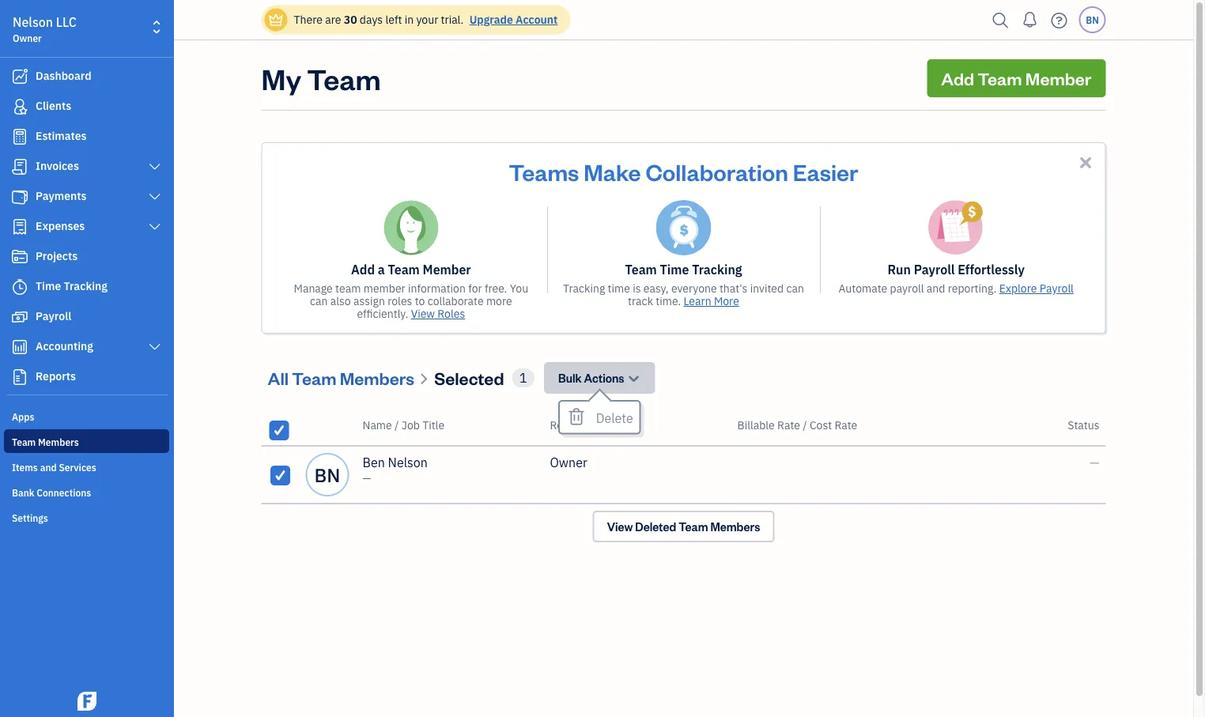 Task type: vqa. For each thing, say whether or not it's contained in the screenshot.
Add Team Member button
yes



Task type: describe. For each thing, give the bounding box(es) containing it.
payroll
[[891, 281, 925, 296]]

payments link
[[4, 183, 169, 211]]

members inside button
[[340, 367, 415, 389]]

status
[[1068, 418, 1100, 433]]

services
[[59, 461, 96, 474]]

nelson inside ben nelson —
[[388, 455, 428, 471]]

also
[[331, 294, 351, 309]]

invited
[[751, 281, 784, 296]]

team inside main element
[[12, 436, 36, 449]]

bank
[[12, 487, 34, 499]]

assign
[[354, 294, 385, 309]]

main element
[[0, 0, 214, 718]]

add for add a team member
[[351, 262, 375, 278]]

run
[[888, 262, 912, 278]]

crown image
[[268, 11, 284, 28]]

run payroll effortlessly image
[[929, 200, 984, 256]]

payment image
[[10, 189, 29, 205]]

more
[[714, 294, 740, 309]]

left
[[386, 12, 402, 27]]

bn inside dropdown button
[[1087, 13, 1100, 26]]

reporting.
[[948, 281, 997, 296]]

there are 30 days left in your trial. upgrade account
[[294, 12, 558, 27]]

cost
[[810, 418, 832, 433]]

money image
[[10, 309, 29, 325]]

all team members
[[268, 367, 415, 389]]

go to help image
[[1047, 8, 1073, 32]]

track
[[628, 294, 654, 309]]

items
[[12, 461, 38, 474]]

llc
[[56, 14, 77, 30]]

ben nelson —
[[363, 455, 428, 486]]

bank connections link
[[4, 480, 169, 504]]

1 / from the left
[[395, 418, 399, 433]]

are
[[325, 12, 341, 27]]

1 horizontal spatial —
[[1090, 455, 1100, 471]]

invoices
[[36, 159, 79, 173]]

delete
[[596, 410, 634, 427]]

all team members button
[[268, 366, 415, 391]]

billable
[[738, 418, 775, 433]]

notifications image
[[1018, 4, 1043, 36]]

can for team time tracking
[[787, 281, 805, 296]]

name
[[363, 418, 392, 433]]

projects
[[36, 249, 78, 263]]

project image
[[10, 249, 29, 265]]

roles
[[388, 294, 413, 309]]

1
[[520, 370, 527, 387]]

upgrade account link
[[467, 12, 558, 27]]

1 vertical spatial bn
[[315, 463, 341, 487]]

roles
[[438, 307, 465, 321]]

freshbooks image
[[74, 692, 100, 711]]

time.
[[656, 294, 681, 309]]

ben
[[363, 455, 385, 471]]

chevron large down image for accounting
[[148, 341, 162, 354]]

bank connections
[[12, 487, 91, 499]]

and inside run payroll effortlessly automate payroll and reporting. explore payroll
[[927, 281, 946, 296]]

add team member button
[[928, 59, 1107, 97]]

close image
[[1077, 154, 1096, 172]]

reports link
[[4, 363, 169, 392]]

selected
[[435, 367, 504, 389]]

team members link
[[4, 430, 169, 453]]

add a team member image
[[384, 200, 439, 256]]

learn
[[684, 294, 712, 309]]

easy,
[[644, 281, 669, 296]]

add a team member
[[351, 262, 471, 278]]

you
[[510, 281, 529, 296]]

chart image
[[10, 339, 29, 355]]

owner inside nelson llc owner
[[13, 32, 42, 44]]

teams make collaboration easier
[[509, 157, 859, 186]]

your
[[417, 12, 439, 27]]

collaboration
[[646, 157, 789, 186]]

chevron large down image for expenses
[[148, 221, 162, 233]]

all
[[268, 367, 289, 389]]

make
[[584, 157, 641, 186]]

expense image
[[10, 219, 29, 235]]

bulk
[[559, 371, 582, 386]]

view deleted team members
[[607, 519, 761, 535]]

information
[[408, 281, 466, 296]]

time
[[608, 281, 631, 296]]

expenses link
[[4, 213, 169, 241]]

items and services
[[12, 461, 96, 474]]

settings
[[12, 512, 48, 525]]

actions
[[584, 371, 625, 386]]

role
[[550, 418, 573, 433]]

payroll inside main element
[[36, 309, 71, 324]]

invoices link
[[4, 153, 169, 181]]

can for add a team member
[[310, 294, 328, 309]]

search image
[[989, 8, 1014, 32]]

2 rate from the left
[[835, 418, 858, 433]]

reports
[[36, 369, 76, 384]]

2 horizontal spatial tracking
[[693, 262, 743, 278]]

teams
[[509, 157, 580, 186]]

tracking inside time tracking link
[[64, 279, 108, 294]]

bulk actions button
[[544, 362, 656, 394]]

manage team member information for free. you can also assign roles to collaborate more efficiently.
[[294, 281, 529, 321]]

team inside button
[[292, 367, 337, 389]]

explore
[[1000, 281, 1038, 296]]

a
[[378, 262, 385, 278]]

nelson inside nelson llc owner
[[13, 14, 53, 30]]

accounting
[[36, 339, 93, 354]]

invoice image
[[10, 159, 29, 175]]

30
[[344, 12, 357, 27]]

deleted
[[636, 519, 677, 535]]

days
[[360, 12, 383, 27]]



Task type: locate. For each thing, give the bounding box(es) containing it.
1 vertical spatial nelson
[[388, 455, 428, 471]]

0 horizontal spatial view
[[411, 307, 435, 321]]

/ left cost
[[803, 418, 808, 433]]

0 vertical spatial time
[[660, 262, 690, 278]]

0 vertical spatial owner
[[13, 32, 42, 44]]

member down go to help "icon"
[[1026, 67, 1092, 89]]

and right payroll
[[927, 281, 946, 296]]

easier
[[793, 157, 859, 186]]

1 horizontal spatial /
[[803, 418, 808, 433]]

my
[[262, 59, 302, 97]]

team time tracking image
[[656, 200, 712, 256]]

0 horizontal spatial can
[[310, 294, 328, 309]]

1 vertical spatial payroll
[[1040, 281, 1075, 296]]

team down 30
[[307, 59, 381, 97]]

member
[[1026, 67, 1092, 89], [423, 262, 471, 278]]

bn button
[[1080, 6, 1107, 33]]

and
[[927, 281, 946, 296], [40, 461, 57, 474]]

settings link
[[4, 506, 169, 529]]

0 horizontal spatial —
[[363, 471, 371, 486]]

chevrondown image
[[627, 370, 642, 386]]

team down apps
[[12, 436, 36, 449]]

1 horizontal spatial owner
[[550, 455, 588, 471]]

tracking down "projects" link
[[64, 279, 108, 294]]

that's
[[720, 281, 748, 296]]

1 horizontal spatial and
[[927, 281, 946, 296]]

tracking left time
[[563, 281, 606, 296]]

view roles
[[411, 307, 465, 321]]

— down status
[[1090, 455, 1100, 471]]

team
[[336, 281, 361, 296]]

estimates
[[36, 129, 87, 143]]

team members
[[12, 436, 79, 449]]

tracking up that's
[[693, 262, 743, 278]]

delete button
[[560, 402, 640, 433]]

1 horizontal spatial members
[[340, 367, 415, 389]]

view for view roles
[[411, 307, 435, 321]]

items and services link
[[4, 455, 169, 479]]

0 vertical spatial add
[[942, 67, 975, 89]]

— inside ben nelson —
[[363, 471, 371, 486]]

2 horizontal spatial members
[[711, 519, 761, 535]]

team time tracking
[[625, 262, 743, 278]]

in
[[405, 12, 414, 27]]

add
[[942, 67, 975, 89], [351, 262, 375, 278]]

team
[[307, 59, 381, 97], [978, 67, 1023, 89], [388, 262, 420, 278], [625, 262, 657, 278], [292, 367, 337, 389], [12, 436, 36, 449], [679, 519, 709, 535]]

1 chevron large down image from the top
[[148, 191, 162, 203]]

1 vertical spatial chevron large down image
[[148, 221, 162, 233]]

0 vertical spatial chevron large down image
[[148, 191, 162, 203]]

0 horizontal spatial /
[[395, 418, 399, 433]]

0 horizontal spatial nelson
[[13, 14, 53, 30]]

2 / from the left
[[803, 418, 808, 433]]

bn right check image at bottom
[[315, 463, 341, 487]]

view deleted team members link
[[593, 511, 775, 543]]

view
[[411, 307, 435, 321], [607, 519, 633, 535]]

rate right cost
[[835, 418, 858, 433]]

clients
[[36, 99, 71, 113]]

0 horizontal spatial member
[[423, 262, 471, 278]]

bn right go to help "icon"
[[1087, 13, 1100, 26]]

bn
[[1087, 13, 1100, 26], [315, 463, 341, 487]]

1 vertical spatial and
[[40, 461, 57, 474]]

chevron large down image up payments "link"
[[148, 161, 162, 173]]

0 horizontal spatial time
[[36, 279, 61, 294]]

member inside button
[[1026, 67, 1092, 89]]

1 horizontal spatial time
[[660, 262, 690, 278]]

billable rate / cost rate
[[738, 418, 858, 433]]

chevron large down image inside 'accounting' link
[[148, 341, 162, 354]]

1 horizontal spatial member
[[1026, 67, 1092, 89]]

efficiently.
[[357, 307, 409, 321]]

2 vertical spatial payroll
[[36, 309, 71, 324]]

everyone
[[672, 281, 717, 296]]

team right a
[[388, 262, 420, 278]]

chevron large down image for invoices
[[148, 161, 162, 173]]

tracking time is easy, everyone that's invited can track time.
[[563, 281, 805, 309]]

free.
[[485, 281, 508, 296]]

1 horizontal spatial payroll
[[914, 262, 955, 278]]

timer image
[[10, 279, 29, 295]]

0 vertical spatial view
[[411, 307, 435, 321]]

run payroll effortlessly automate payroll and reporting. explore payroll
[[839, 262, 1075, 296]]

/ left job
[[395, 418, 399, 433]]

1 vertical spatial add
[[351, 262, 375, 278]]

1 horizontal spatial rate
[[835, 418, 858, 433]]

2 horizontal spatial payroll
[[1040, 281, 1075, 296]]

0 vertical spatial nelson
[[13, 14, 53, 30]]

1 horizontal spatial bn
[[1087, 13, 1100, 26]]

clients link
[[4, 93, 169, 121]]

payroll up payroll
[[914, 262, 955, 278]]

team right all
[[292, 367, 337, 389]]

members
[[340, 367, 415, 389], [38, 436, 79, 449], [711, 519, 761, 535]]

report image
[[10, 370, 29, 385]]

payments
[[36, 189, 87, 203]]

0 horizontal spatial rate
[[778, 418, 801, 433]]

1 vertical spatial view
[[607, 519, 633, 535]]

owner
[[13, 32, 42, 44], [550, 455, 588, 471]]

add inside button
[[942, 67, 975, 89]]

and right items
[[40, 461, 57, 474]]

job
[[402, 418, 420, 433]]

time
[[660, 262, 690, 278], [36, 279, 61, 294]]

time inside main element
[[36, 279, 61, 294]]

0 vertical spatial chevron large down image
[[148, 161, 162, 173]]

0 horizontal spatial payroll
[[36, 309, 71, 324]]

tracking inside "tracking time is easy, everyone that's invited can track time."
[[563, 281, 606, 296]]

dashboard image
[[10, 69, 29, 85]]

1 vertical spatial time
[[36, 279, 61, 294]]

members inside main element
[[38, 436, 79, 449]]

0 horizontal spatial bn
[[315, 463, 341, 487]]

payroll link
[[4, 303, 169, 332]]

team down search image
[[978, 67, 1023, 89]]

apps
[[12, 411, 34, 423]]

more
[[487, 294, 513, 309]]

rate left cost
[[778, 418, 801, 433]]

can inside manage team member information for free. you can also assign roles to collaborate more efficiently.
[[310, 294, 328, 309]]

there
[[294, 12, 323, 27]]

trial.
[[441, 12, 464, 27]]

1 horizontal spatial view
[[607, 519, 633, 535]]

0 horizontal spatial add
[[351, 262, 375, 278]]

effortlessly
[[958, 262, 1025, 278]]

0 vertical spatial and
[[927, 281, 946, 296]]

1 horizontal spatial add
[[942, 67, 975, 89]]

chevron large down image for payments
[[148, 191, 162, 203]]

—
[[1090, 455, 1100, 471], [363, 471, 371, 486]]

view left deleted
[[607, 519, 633, 535]]

to
[[415, 294, 425, 309]]

can right invited
[[787, 281, 805, 296]]

time tracking
[[36, 279, 108, 294]]

can left also
[[310, 294, 328, 309]]

1 rate from the left
[[778, 418, 801, 433]]

1 horizontal spatial can
[[787, 281, 805, 296]]

estimate image
[[10, 129, 29, 145]]

apps link
[[4, 404, 169, 428]]

and inside "link"
[[40, 461, 57, 474]]

view left the roles
[[411, 307, 435, 321]]

member up the "information"
[[423, 262, 471, 278]]

chevron large down image
[[148, 161, 162, 173], [148, 341, 162, 354]]

name / job title
[[363, 418, 445, 433]]

0 horizontal spatial and
[[40, 461, 57, 474]]

time up easy,
[[660, 262, 690, 278]]

nelson llc owner
[[13, 14, 77, 44]]

1 vertical spatial members
[[38, 436, 79, 449]]

title
[[423, 418, 445, 433]]

0 horizontal spatial tracking
[[64, 279, 108, 294]]

0 vertical spatial bn
[[1087, 13, 1100, 26]]

chevron large down image down payments "link"
[[148, 221, 162, 233]]

for
[[469, 281, 482, 296]]

add for add team member
[[942, 67, 975, 89]]

team right deleted
[[679, 519, 709, 535]]

2 chevron large down image from the top
[[148, 341, 162, 354]]

team up is
[[625, 262, 657, 278]]

is
[[633, 281, 641, 296]]

accounting link
[[4, 333, 169, 362]]

0 vertical spatial members
[[340, 367, 415, 389]]

view for view deleted team members
[[607, 519, 633, 535]]

dashboard link
[[4, 63, 169, 91]]

can inside "tracking time is easy, everyone that's invited can track time."
[[787, 281, 805, 296]]

my team
[[262, 59, 381, 97]]

nelson right the ben
[[388, 455, 428, 471]]

estimates link
[[4, 123, 169, 151]]

chevron large down image down payroll link
[[148, 341, 162, 354]]

check image
[[273, 468, 288, 483]]

1 vertical spatial chevron large down image
[[148, 341, 162, 354]]

chevron large down image up expenses link
[[148, 191, 162, 203]]

payroll
[[914, 262, 955, 278], [1040, 281, 1075, 296], [36, 309, 71, 324]]

0 vertical spatial payroll
[[914, 262, 955, 278]]

owner up dashboard icon
[[13, 32, 42, 44]]

payroll up accounting
[[36, 309, 71, 324]]

— down name
[[363, 471, 371, 486]]

client image
[[10, 99, 29, 115]]

add team member
[[942, 67, 1092, 89]]

owner down role
[[550, 455, 588, 471]]

0 horizontal spatial owner
[[13, 32, 42, 44]]

1 chevron large down image from the top
[[148, 161, 162, 173]]

member
[[364, 281, 406, 296]]

account
[[516, 12, 558, 27]]

nelson left llc
[[13, 14, 53, 30]]

0 horizontal spatial members
[[38, 436, 79, 449]]

time right timer icon
[[36, 279, 61, 294]]

bulk actions
[[559, 371, 625, 386]]

check image
[[272, 423, 287, 438]]

1 vertical spatial member
[[423, 262, 471, 278]]

1 horizontal spatial tracking
[[563, 281, 606, 296]]

automate
[[839, 281, 888, 296]]

0 vertical spatial member
[[1026, 67, 1092, 89]]

manage
[[294, 281, 333, 296]]

collaborate
[[428, 294, 484, 309]]

payroll right explore at top right
[[1040, 281, 1075, 296]]

2 chevron large down image from the top
[[148, 221, 162, 233]]

2 vertical spatial members
[[711, 519, 761, 535]]

time tracking link
[[4, 273, 169, 301]]

1 horizontal spatial nelson
[[388, 455, 428, 471]]

1 vertical spatial owner
[[550, 455, 588, 471]]

upgrade
[[470, 12, 513, 27]]

chevron large down image
[[148, 191, 162, 203], [148, 221, 162, 233]]

expenses
[[36, 219, 85, 233]]

team inside button
[[978, 67, 1023, 89]]



